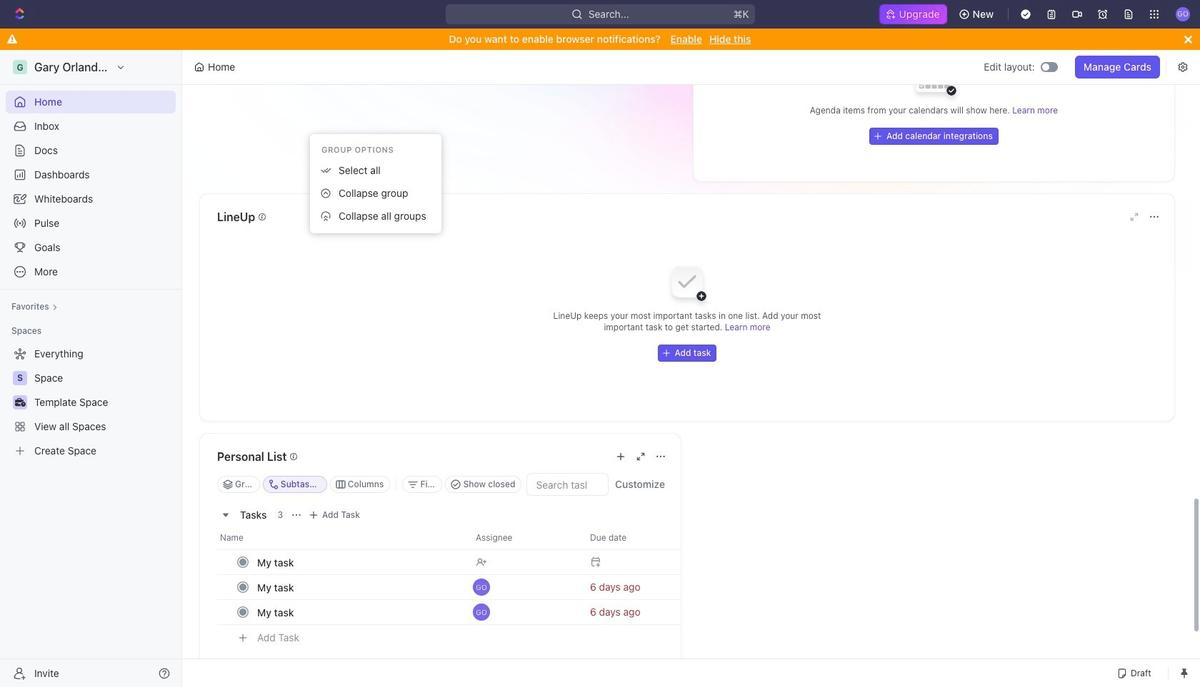 Task type: describe. For each thing, give the bounding box(es) containing it.
Search tasks... text field
[[528, 474, 608, 496]]

tree inside sidebar navigation
[[6, 343, 176, 463]]



Task type: vqa. For each thing, say whether or not it's contained in the screenshot.
Search tasks... text field
yes



Task type: locate. For each thing, give the bounding box(es) containing it.
tree
[[6, 343, 176, 463]]

sidebar navigation
[[0, 50, 182, 688]]



